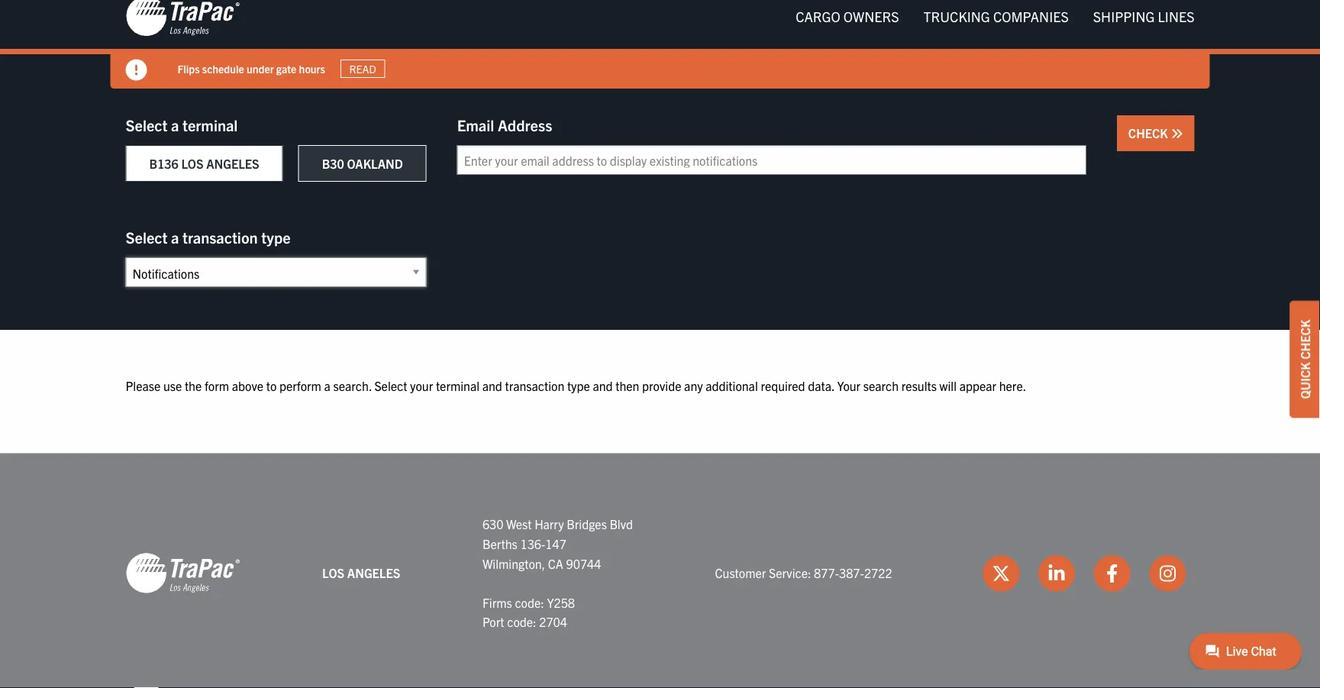 Task type: locate. For each thing, give the bounding box(es) containing it.
1 horizontal spatial solid image
[[1172, 128, 1184, 140]]

search
[[864, 378, 899, 393]]

provide
[[643, 378, 682, 393]]

to
[[266, 378, 277, 393]]

0 vertical spatial code:
[[515, 595, 545, 610]]

a for transaction
[[171, 228, 179, 247]]

los
[[181, 156, 204, 172], [322, 566, 345, 581]]

select up the b136
[[126, 115, 168, 134]]

email address
[[457, 115, 553, 134]]

cargo owners link
[[784, 1, 912, 32]]

0 vertical spatial los
[[181, 156, 204, 172]]

trucking companies link
[[912, 1, 1082, 32]]

1 horizontal spatial type
[[568, 378, 590, 393]]

terminal
[[183, 115, 238, 134], [436, 378, 480, 393]]

2722
[[865, 566, 893, 581]]

1 vertical spatial angeles
[[347, 566, 401, 581]]

1 and from the left
[[483, 378, 503, 393]]

read
[[349, 62, 376, 76]]

0 vertical spatial terminal
[[183, 115, 238, 134]]

terminal right your
[[436, 378, 480, 393]]

under
[[247, 62, 274, 76]]

banner
[[0, 0, 1321, 89]]

customer
[[716, 566, 767, 581]]

0 horizontal spatial transaction
[[183, 228, 258, 247]]

address
[[498, 115, 553, 134]]

blvd
[[610, 517, 633, 532]]

1 horizontal spatial los
[[322, 566, 345, 581]]

630
[[483, 517, 504, 532]]

footer containing 630 west harry bridges blvd
[[0, 454, 1321, 688]]

and left then
[[593, 378, 613, 393]]

2 vertical spatial a
[[324, 378, 331, 393]]

trucking
[[924, 8, 991, 25]]

use
[[163, 378, 182, 393]]

banner containing cargo owners
[[0, 0, 1321, 89]]

shipping lines
[[1094, 8, 1195, 25]]

code: right port
[[507, 615, 537, 630]]

0 horizontal spatial and
[[483, 378, 503, 393]]

los angeles
[[322, 566, 401, 581]]

630 west harry bridges blvd berths 136-147 wilmington, ca 90744
[[483, 517, 633, 571]]

1 vertical spatial check
[[1298, 320, 1313, 360]]

los angeles image inside footer
[[126, 552, 240, 595]]

menu bar
[[784, 1, 1208, 32]]

a up the b136
[[171, 115, 179, 134]]

1 vertical spatial type
[[568, 378, 590, 393]]

1 vertical spatial solid image
[[1172, 128, 1184, 140]]

lines
[[1159, 8, 1195, 25]]

berths
[[483, 536, 518, 552]]

1 vertical spatial select
[[126, 228, 168, 247]]

owners
[[844, 8, 900, 25]]

0 horizontal spatial check
[[1129, 126, 1172, 141]]

1 vertical spatial los
[[322, 566, 345, 581]]

0 horizontal spatial solid image
[[126, 60, 147, 81]]

firms
[[483, 595, 512, 610]]

Email Address email field
[[457, 146, 1087, 175]]

your
[[838, 378, 861, 393]]

port
[[483, 615, 505, 630]]

1 vertical spatial a
[[171, 228, 179, 247]]

0 vertical spatial los angeles image
[[126, 0, 240, 38]]

ca
[[548, 556, 564, 571]]

required
[[761, 378, 806, 393]]

the
[[185, 378, 202, 393]]

a left search.
[[324, 378, 331, 393]]

select down the b136
[[126, 228, 168, 247]]

a
[[171, 115, 179, 134], [171, 228, 179, 247], [324, 378, 331, 393]]

shipping lines link
[[1082, 1, 1208, 32]]

1 horizontal spatial check
[[1298, 320, 1313, 360]]

flips schedule under gate hours
[[178, 62, 325, 76]]

please use the form above to perform a search. select your terminal and transaction type and then provide any additional required data. your search results will appear here.
[[126, 378, 1027, 393]]

1 horizontal spatial angeles
[[347, 566, 401, 581]]

form
[[205, 378, 229, 393]]

0 vertical spatial angeles
[[206, 156, 259, 172]]

los angeles image inside banner
[[126, 0, 240, 38]]

1 horizontal spatial terminal
[[436, 378, 480, 393]]

1 los angeles image from the top
[[126, 0, 240, 38]]

menu bar containing cargo owners
[[784, 1, 1208, 32]]

select for select a terminal
[[126, 115, 168, 134]]

select left your
[[375, 378, 408, 393]]

transaction
[[183, 228, 258, 247], [505, 378, 565, 393]]

2 vertical spatial select
[[375, 378, 408, 393]]

1 vertical spatial code:
[[507, 615, 537, 630]]

los angeles image
[[126, 0, 240, 38], [126, 552, 240, 595]]

solid image
[[126, 60, 147, 81], [1172, 128, 1184, 140]]

0 vertical spatial check
[[1129, 126, 1172, 141]]

type
[[261, 228, 291, 247], [568, 378, 590, 393]]

select
[[126, 115, 168, 134], [126, 228, 168, 247], [375, 378, 408, 393]]

0 horizontal spatial angeles
[[206, 156, 259, 172]]

2 los angeles image from the top
[[126, 552, 240, 595]]

footer
[[0, 454, 1321, 688]]

check
[[1129, 126, 1172, 141], [1298, 320, 1313, 360]]

terminal up b136 los angeles
[[183, 115, 238, 134]]

quick check
[[1298, 320, 1313, 399]]

appear
[[960, 378, 997, 393]]

results
[[902, 378, 937, 393]]

0 vertical spatial select
[[126, 115, 168, 134]]

angeles
[[206, 156, 259, 172], [347, 566, 401, 581]]

0 vertical spatial a
[[171, 115, 179, 134]]

your
[[410, 378, 433, 393]]

and right your
[[483, 378, 503, 393]]

los angeles image for footer at the bottom of page containing 630 west harry bridges blvd
[[126, 552, 240, 595]]

here.
[[1000, 378, 1027, 393]]

above
[[232, 378, 264, 393]]

service:
[[769, 566, 812, 581]]

387-
[[840, 566, 865, 581]]

and
[[483, 378, 503, 393], [593, 378, 613, 393]]

1 vertical spatial los angeles image
[[126, 552, 240, 595]]

code:
[[515, 595, 545, 610], [507, 615, 537, 630]]

a down the b136
[[171, 228, 179, 247]]

customer service: 877-387-2722
[[716, 566, 893, 581]]

read link
[[341, 60, 385, 78]]

quick
[[1298, 362, 1313, 399]]

1 horizontal spatial transaction
[[505, 378, 565, 393]]

code: up "2704"
[[515, 595, 545, 610]]

0 horizontal spatial terminal
[[183, 115, 238, 134]]

877-
[[815, 566, 840, 581]]

will
[[940, 378, 957, 393]]

0 horizontal spatial los
[[181, 156, 204, 172]]

b30 oakland
[[322, 156, 403, 172]]

0 vertical spatial type
[[261, 228, 291, 247]]

b30
[[322, 156, 344, 172]]

1 horizontal spatial and
[[593, 378, 613, 393]]

oakland
[[347, 156, 403, 172]]

cargo owners
[[796, 8, 900, 25]]

1 vertical spatial transaction
[[505, 378, 565, 393]]

y258
[[547, 595, 575, 610]]



Task type: vqa. For each thing, say whether or not it's contained in the screenshot.
number(s)
no



Task type: describe. For each thing, give the bounding box(es) containing it.
0 vertical spatial solid image
[[126, 60, 147, 81]]

los inside footer
[[322, 566, 345, 581]]

check button
[[1118, 116, 1195, 152]]

harry
[[535, 517, 564, 532]]

0 horizontal spatial type
[[261, 228, 291, 247]]

quick check link
[[1290, 301, 1321, 418]]

wilmington,
[[483, 556, 546, 571]]

2 and from the left
[[593, 378, 613, 393]]

west
[[507, 517, 532, 532]]

please
[[126, 378, 161, 393]]

2704
[[540, 615, 568, 630]]

firms code:  y258 port code:  2704
[[483, 595, 575, 630]]

companies
[[994, 8, 1069, 25]]

check inside quick check link
[[1298, 320, 1313, 360]]

b136 los angeles
[[149, 156, 259, 172]]

check inside check button
[[1129, 126, 1172, 141]]

bridges
[[567, 517, 607, 532]]

trucking companies
[[924, 8, 1069, 25]]

angeles inside footer
[[347, 566, 401, 581]]

147
[[546, 536, 567, 552]]

perform
[[280, 378, 322, 393]]

b136
[[149, 156, 179, 172]]

a for terminal
[[171, 115, 179, 134]]

cargo
[[796, 8, 841, 25]]

select for select a transaction type
[[126, 228, 168, 247]]

additional
[[706, 378, 758, 393]]

then
[[616, 378, 640, 393]]

shipping
[[1094, 8, 1156, 25]]

gate
[[276, 62, 297, 76]]

email
[[457, 115, 495, 134]]

select a terminal
[[126, 115, 238, 134]]

1 vertical spatial terminal
[[436, 378, 480, 393]]

any
[[685, 378, 703, 393]]

search.
[[334, 378, 372, 393]]

schedule
[[202, 62, 244, 76]]

hours
[[299, 62, 325, 76]]

0 vertical spatial transaction
[[183, 228, 258, 247]]

los angeles image for banner containing cargo owners
[[126, 0, 240, 38]]

90744
[[567, 556, 602, 571]]

menu bar inside banner
[[784, 1, 1208, 32]]

136-
[[521, 536, 546, 552]]

select a transaction type
[[126, 228, 291, 247]]

data.
[[809, 378, 835, 393]]

solid image inside check button
[[1172, 128, 1184, 140]]

flips
[[178, 62, 200, 76]]



